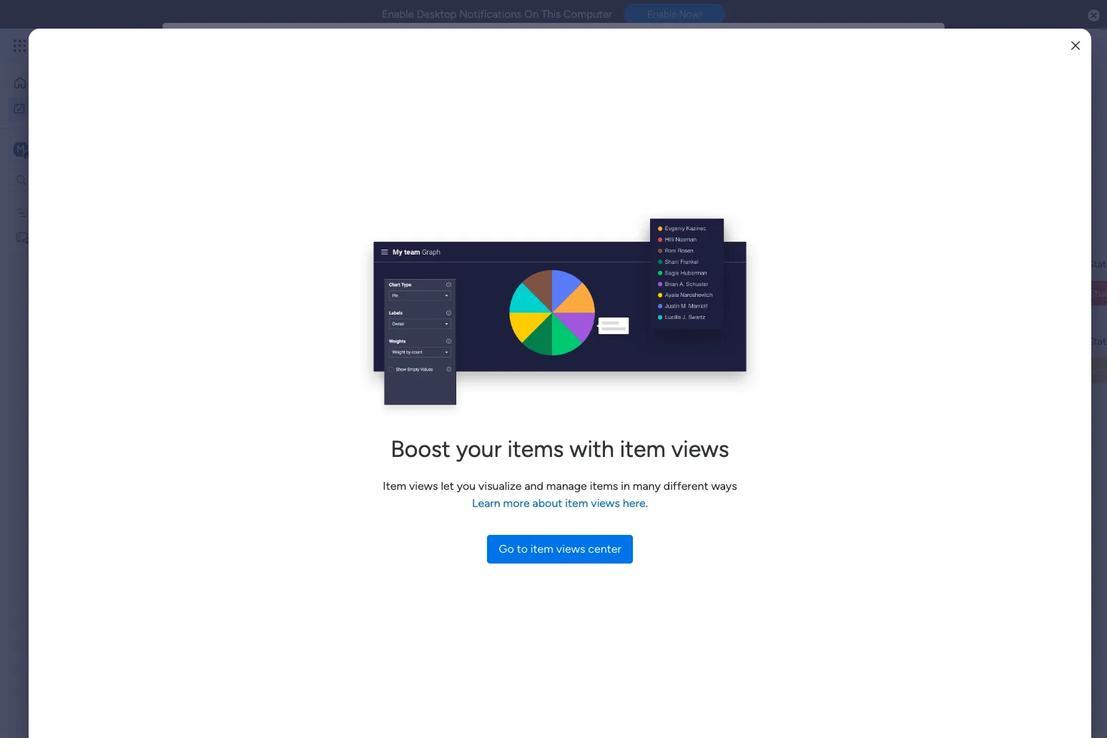 Task type: locate. For each thing, give the bounding box(es) containing it.
item views let you visualize and manage items in many different ways learn more about item views here .
[[383, 479, 737, 510]]

nov
[[401, 278, 418, 289]]

now!
[[679, 9, 702, 20]]

27m for person
[[570, 241, 590, 252]]

27m
[[570, 241, 590, 252], [570, 281, 590, 293]]

statu down stuc at the top right of the page
[[1088, 335, 1107, 347]]

boost
[[391, 436, 451, 463]]

to
[[517, 542, 528, 556]]

enable desktop notifications on this computer
[[382, 8, 612, 21]]

1 vertical spatial board
[[614, 288, 640, 300]]

2 27m from the top
[[570, 281, 590, 293]]

3 1 from the top
[[647, 281, 653, 293]]

stuc
[[1089, 288, 1107, 300]]

main workspace
[[33, 142, 117, 156]]

board
[[50, 206, 76, 219], [614, 288, 640, 300]]

0 horizontal spatial item
[[531, 542, 554, 556]]

0 vertical spatial item 1
[[625, 201, 653, 212]]

2 vertical spatial item 1
[[625, 281, 653, 293]]

item inside item views let you visualize and manage items in many different ways learn more about item views here .
[[383, 479, 406, 493]]

1 horizontal spatial enable
[[647, 9, 677, 20]]

enable left desktop at the top
[[382, 8, 414, 21]]

item right to
[[531, 542, 554, 556]]

list box
[[548, 187, 921, 307], [0, 197, 182, 442]]

2 horizontal spatial item
[[620, 436, 666, 463]]

work
[[48, 101, 69, 113]]

home
[[33, 77, 60, 89]]

0 horizontal spatial list box
[[0, 197, 182, 442]]

enable inside button
[[647, 9, 677, 20]]

m
[[16, 143, 25, 155]]

items left the in
[[590, 479, 618, 493]]

0 vertical spatial board
[[50, 206, 76, 219]]

here
[[623, 496, 646, 510]]

0 vertical spatial 27m
[[570, 241, 590, 252]]

0 horizontal spatial enable
[[382, 8, 414, 21]]

v2 multiple person column image
[[737, 240, 747, 255]]

working
[[372, 240, 409, 252], [1072, 365, 1107, 377]]

0 vertical spatial 1
[[647, 201, 653, 212]]

enable for enable now!
[[647, 9, 677, 20]]

items inside item views let you visualize and manage items in many different ways learn more about item views here .
[[590, 479, 618, 493]]

statu
[[1088, 258, 1107, 270], [1088, 335, 1107, 347]]

boost your items with item views
[[391, 436, 729, 463]]

enable left now!
[[647, 9, 677, 20]]

1 horizontal spatial my board
[[598, 288, 640, 300]]

different
[[664, 479, 708, 493]]

select product image
[[13, 39, 27, 53]]

0 horizontal spatial my board
[[34, 206, 76, 219]]

option
[[0, 200, 182, 202]]

let
[[441, 479, 454, 493]]

1 27m from the top
[[570, 241, 590, 252]]

Search in workspace field
[[30, 172, 119, 188]]

0 horizontal spatial items
[[507, 436, 564, 463]]

1 vertical spatial item 1
[[625, 241, 653, 252]]

manage
[[546, 479, 587, 493]]

1 vertical spatial items
[[590, 479, 618, 493]]

and
[[525, 479, 544, 493]]

2 vertical spatial my
[[598, 288, 612, 300]]

1 horizontal spatial list box
[[548, 187, 921, 307]]

19 nov
[[389, 278, 418, 289]]

board
[[56, 231, 82, 243], [649, 258, 675, 270], [649, 335, 675, 347], [620, 365, 646, 378]]

0 vertical spatial first board
[[34, 231, 82, 243]]

1
[[647, 201, 653, 212], [647, 241, 653, 252], [647, 281, 653, 293]]

0 horizontal spatial first
[[34, 231, 53, 243]]

jacob simon image
[[1067, 34, 1090, 57]]

.
[[646, 496, 648, 510]]

1 vertical spatial 27m
[[570, 281, 590, 293]]

go to item views center
[[499, 542, 621, 556]]

1 vertical spatial 1
[[647, 241, 653, 252]]

0 vertical spatial items
[[507, 436, 564, 463]]

0 vertical spatial my
[[31, 101, 45, 113]]

0 horizontal spatial board
[[50, 206, 76, 219]]

1 vertical spatial first board
[[598, 365, 646, 378]]

1 horizontal spatial first
[[598, 365, 618, 378]]

item up many
[[620, 436, 666, 463]]

1 vertical spatial my board
[[598, 288, 640, 300]]

items up and
[[507, 436, 564, 463]]

item inside button
[[531, 542, 554, 556]]

date
[[751, 281, 772, 293]]

workspace selection element
[[14, 141, 119, 159]]

working for working
[[1072, 365, 1107, 377]]

my board link
[[596, 281, 728, 307]]

views
[[671, 436, 729, 463], [409, 479, 438, 493], [591, 496, 620, 510], [556, 542, 585, 556]]

first
[[34, 231, 53, 243], [598, 365, 618, 378]]

0 vertical spatial working
[[372, 240, 409, 252]]

visualize
[[479, 479, 522, 493]]

0 vertical spatial statu
[[1088, 258, 1107, 270]]

2 item 1 from the top
[[625, 241, 653, 252]]

views left "center"
[[556, 542, 585, 556]]

item 1
[[625, 201, 653, 212], [625, 241, 653, 252], [625, 281, 653, 293]]

2 vertical spatial 1
[[647, 281, 653, 293]]

1 horizontal spatial first board
[[598, 365, 646, 378]]

1 vertical spatial working
[[1072, 365, 1107, 377]]

1 horizontal spatial items
[[590, 479, 618, 493]]

0 vertical spatial item
[[620, 436, 666, 463]]

on
[[524, 8, 539, 21]]

0 vertical spatial first
[[34, 231, 53, 243]]

statu up stuc at the top right of the page
[[1088, 258, 1107, 270]]

notifications
[[459, 8, 522, 21]]

in
[[621, 479, 630, 493]]

working inside dialog
[[372, 240, 409, 252]]

my inside button
[[31, 101, 45, 113]]

you
[[457, 479, 476, 493]]

on
[[411, 240, 422, 252]]

item
[[620, 436, 666, 463], [565, 496, 588, 510], [531, 542, 554, 556]]

enable
[[382, 8, 414, 21], [647, 9, 677, 20]]

about
[[533, 496, 562, 510]]

2 1 from the top
[[647, 241, 653, 252]]

0 horizontal spatial first board
[[34, 231, 82, 243]]

my board
[[34, 206, 76, 219], [598, 288, 640, 300]]

1 item 1 from the top
[[625, 201, 653, 212]]

0 horizontal spatial working
[[372, 240, 409, 252]]

with
[[570, 436, 614, 463]]

item
[[625, 201, 645, 212], [625, 241, 645, 252], [625, 281, 645, 293], [383, 479, 406, 493]]

list box containing item 1
[[548, 187, 921, 307]]

first board
[[34, 231, 82, 243], [598, 365, 646, 378]]

1 horizontal spatial working
[[1072, 365, 1107, 377]]

3 item 1 from the top
[[625, 281, 653, 293]]

items
[[507, 436, 564, 463], [590, 479, 618, 493]]

1 vertical spatial statu
[[1088, 335, 1107, 347]]

many
[[633, 479, 661, 493]]

1 vertical spatial item
[[565, 496, 588, 510]]

dapulse date column image
[[737, 280, 747, 295]]

1 horizontal spatial item
[[565, 496, 588, 510]]

item down manage
[[565, 496, 588, 510]]

working on it
[[372, 240, 431, 252]]

go
[[499, 542, 514, 556]]

my
[[31, 101, 45, 113], [34, 206, 47, 219], [598, 288, 612, 300]]

2 vertical spatial item
[[531, 542, 554, 556]]



Task type: describe. For each thing, give the bounding box(es) containing it.
desktop
[[417, 8, 457, 21]]

list box containing my board
[[0, 197, 182, 442]]

person
[[751, 241, 783, 252]]

first board link
[[596, 358, 728, 384]]

center
[[588, 542, 621, 556]]

home button
[[9, 72, 154, 94]]

workspace
[[61, 142, 117, 156]]

ways
[[711, 479, 737, 493]]

learn more about item views here link
[[472, 496, 646, 510]]

my work button
[[9, 96, 154, 119]]

my work
[[31, 101, 69, 113]]

enable for enable desktop notifications on this computer
[[382, 8, 414, 21]]

27m for date
[[570, 281, 590, 293]]

dapulse close image
[[1088, 9, 1100, 23]]

workspace image
[[14, 141, 28, 157]]

working on it dialog
[[0, 0, 1107, 738]]

this
[[541, 8, 561, 21]]

enable now! button
[[624, 4, 726, 25]]

dapulse x slim image
[[1071, 40, 1080, 51]]

1 horizontal spatial board
[[614, 288, 640, 300]]

enable now!
[[647, 9, 702, 20]]

1 1 from the top
[[647, 201, 653, 212]]

working for working on it
[[372, 240, 409, 252]]

0 vertical spatial my board
[[34, 206, 76, 219]]

19
[[389, 278, 399, 289]]

it
[[425, 240, 431, 252]]

more
[[503, 496, 530, 510]]

go to item views center button
[[487, 535, 633, 564]]

1 vertical spatial my
[[34, 206, 47, 219]]

main
[[33, 142, 58, 156]]

1 statu from the top
[[1088, 258, 1107, 270]]

views left let
[[409, 479, 438, 493]]

1 vertical spatial first
[[598, 365, 618, 378]]

views inside the go to item views center button
[[556, 542, 585, 556]]

Filter dashboard by text search field
[[211, 143, 345, 166]]

computer
[[563, 8, 612, 21]]

views up different
[[671, 436, 729, 463]]

1 image
[[898, 29, 911, 45]]

views left here
[[591, 496, 620, 510]]

shareable board image
[[15, 230, 29, 244]]

item inside item views let you visualize and manage items in many different ways learn more about item views here .
[[565, 496, 588, 510]]

learn
[[472, 496, 500, 510]]

2 statu from the top
[[1088, 335, 1107, 347]]

your
[[456, 436, 502, 463]]

list box inside working on it dialog
[[548, 187, 921, 307]]



Task type: vqa. For each thing, say whether or not it's contained in the screenshot.
Home Button
yes



